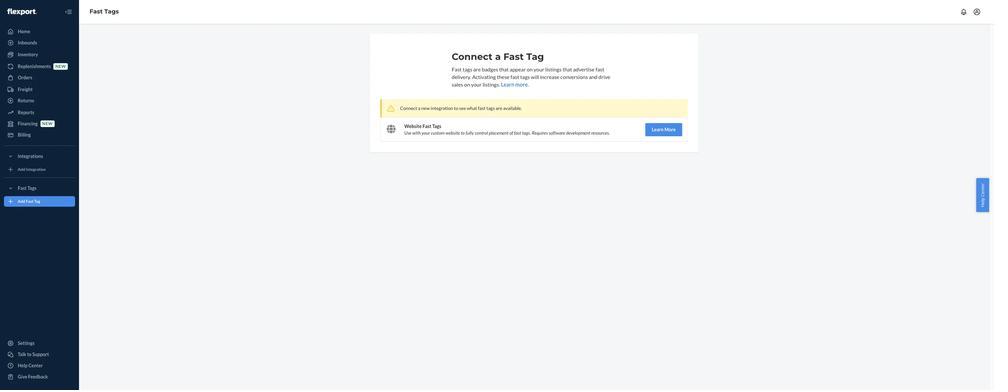 Task type: describe. For each thing, give the bounding box(es) containing it.
add fast tag link
[[4, 196, 75, 207]]

2 vertical spatial tags
[[486, 105, 495, 111]]

website
[[404, 123, 422, 129]]

reports link
[[4, 107, 75, 118]]

home link
[[4, 26, 75, 37]]

1 horizontal spatial are
[[496, 105, 502, 111]]

to inside website fast tags use with your custom website to fully control placement of fast tags. requires software development resources.
[[461, 130, 465, 135]]

replenishments
[[18, 64, 51, 69]]

.
[[528, 81, 529, 87]]

these
[[497, 74, 510, 80]]

new for replenishments
[[55, 64, 66, 69]]

fully
[[466, 130, 474, 135]]

of
[[509, 130, 513, 135]]

fast tags are badges that appear on your listings that advertise fast delivery. activating these fast tags will increase conversions and drive sales on your listings.
[[452, 66, 610, 87]]

2 horizontal spatial your
[[534, 66, 544, 72]]

inventory
[[18, 52, 38, 57]]

talk
[[18, 352, 26, 357]]

what
[[467, 105, 477, 111]]

returns link
[[4, 95, 75, 106]]

home
[[18, 29, 30, 34]]

fast tags inside dropdown button
[[18, 185, 36, 191]]

will
[[531, 74, 539, 80]]

0 vertical spatial fast tags
[[90, 8, 119, 15]]

2 vertical spatial to
[[27, 352, 31, 357]]

1 vertical spatial new
[[421, 105, 430, 111]]

fast down the fast tags dropdown button
[[26, 199, 33, 204]]

globe image
[[387, 124, 396, 134]]

fast up the drive
[[596, 66, 604, 72]]

0 horizontal spatial tag
[[34, 199, 40, 204]]

connect for connect a fast tag
[[452, 51, 492, 62]]

connect for connect a new integration to see what fast tags are available.
[[400, 105, 417, 111]]

returns
[[18, 98, 34, 103]]

financing
[[18, 121, 38, 126]]

help center inside "link"
[[18, 363, 43, 368]]

available.
[[503, 105, 522, 111]]

more
[[664, 127, 676, 132]]

fast inside dropdown button
[[18, 185, 27, 191]]

use
[[404, 130, 411, 135]]

listings
[[545, 66, 561, 72]]

add for add fast tag
[[18, 199, 25, 204]]

1 vertical spatial tags
[[520, 74, 530, 80]]

1 that from the left
[[499, 66, 509, 72]]

1 horizontal spatial tags
[[104, 8, 119, 15]]

0 vertical spatial tags
[[463, 66, 472, 72]]

fast tags button
[[4, 183, 75, 194]]

give feedback button
[[4, 372, 75, 382]]

more
[[515, 81, 528, 87]]

0 vertical spatial tag
[[526, 51, 544, 62]]

resources.
[[591, 130, 610, 135]]

integrations button
[[4, 151, 75, 162]]

freight link
[[4, 84, 75, 95]]

center inside button
[[980, 183, 986, 197]]

drive
[[598, 74, 610, 80]]

settings link
[[4, 338, 75, 349]]

increase
[[540, 74, 559, 80]]

support
[[32, 352, 49, 357]]

1 horizontal spatial to
[[454, 105, 458, 111]]

add integration link
[[4, 164, 75, 175]]

center inside "link"
[[28, 363, 43, 368]]

close navigation image
[[65, 8, 72, 16]]

1 horizontal spatial your
[[471, 81, 482, 87]]

listings.
[[483, 81, 500, 87]]

add for add integration
[[18, 167, 25, 172]]

are inside fast tags are badges that appear on your listings that advertise fast delivery. activating these fast tags will increase conversions and drive sales on your listings.
[[473, 66, 481, 72]]



Task type: vqa. For each thing, say whether or not it's contained in the screenshot.
'Help' in the Help Center link
yes



Task type: locate. For each thing, give the bounding box(es) containing it.
0 horizontal spatial are
[[473, 66, 481, 72]]

your down activating
[[471, 81, 482, 87]]

advertise
[[573, 66, 595, 72]]

learn
[[501, 81, 514, 87], [652, 127, 664, 132]]

give feedback
[[18, 374, 48, 380]]

website
[[446, 130, 460, 135]]

1 vertical spatial a
[[418, 105, 420, 111]]

requires
[[532, 130, 548, 135]]

connect a new integration to see what fast tags are available.
[[400, 105, 522, 111]]

connect up "badges"
[[452, 51, 492, 62]]

0 horizontal spatial to
[[27, 352, 31, 357]]

with
[[412, 130, 421, 135]]

control
[[475, 130, 488, 135]]

fast
[[90, 8, 103, 15], [503, 51, 524, 62], [452, 66, 462, 72], [423, 123, 431, 129], [18, 185, 27, 191], [26, 199, 33, 204]]

0 vertical spatial connect
[[452, 51, 492, 62]]

learn more button
[[501, 81, 528, 88]]

1 vertical spatial add
[[18, 199, 25, 204]]

custom
[[431, 130, 445, 135]]

fast up learn more . on the top
[[511, 74, 519, 80]]

fast inside website fast tags use with your custom website to fully control placement of fast tags. requires software development resources.
[[423, 123, 431, 129]]

new for financing
[[42, 121, 53, 126]]

on
[[527, 66, 533, 72], [464, 81, 470, 87]]

1 horizontal spatial that
[[563, 66, 572, 72]]

activating
[[472, 74, 496, 80]]

open account menu image
[[973, 8, 981, 16]]

2 horizontal spatial new
[[421, 105, 430, 111]]

0 vertical spatial learn
[[501, 81, 514, 87]]

tags inside website fast tags use with your custom website to fully control placement of fast tags. requires software development resources.
[[432, 123, 441, 129]]

that up conversions
[[563, 66, 572, 72]]

1 horizontal spatial learn
[[652, 127, 664, 132]]

0 vertical spatial new
[[55, 64, 66, 69]]

see
[[459, 105, 466, 111]]

0 vertical spatial help
[[980, 198, 986, 207]]

tag
[[526, 51, 544, 62], [34, 199, 40, 204]]

0 horizontal spatial that
[[499, 66, 509, 72]]

learn for learn more
[[652, 127, 664, 132]]

fast tags
[[90, 8, 119, 15], [18, 185, 36, 191]]

2 horizontal spatial to
[[461, 130, 465, 135]]

connect a fast tag
[[452, 51, 544, 62]]

orders link
[[4, 72, 75, 83]]

0 horizontal spatial help
[[18, 363, 28, 368]]

1 horizontal spatial fast tags
[[90, 8, 119, 15]]

on down delivery.
[[464, 81, 470, 87]]

help
[[980, 198, 986, 207], [18, 363, 28, 368]]

0 vertical spatial your
[[534, 66, 544, 72]]

learn for learn more .
[[501, 81, 514, 87]]

add fast tag
[[18, 199, 40, 204]]

and
[[589, 74, 597, 80]]

2 vertical spatial your
[[422, 130, 430, 135]]

learn left more
[[652, 127, 664, 132]]

are left available.
[[496, 105, 502, 111]]

fast inside website fast tags use with your custom website to fully control placement of fast tags. requires software development resources.
[[514, 130, 521, 135]]

conversions
[[560, 74, 588, 80]]

1 vertical spatial to
[[461, 130, 465, 135]]

talk to support
[[18, 352, 49, 357]]

are up activating
[[473, 66, 481, 72]]

fast up add fast tag
[[18, 185, 27, 191]]

1 horizontal spatial center
[[980, 183, 986, 197]]

billing
[[18, 132, 31, 138]]

a up "badges"
[[495, 51, 501, 62]]

0 horizontal spatial tags
[[463, 66, 472, 72]]

reports
[[18, 110, 34, 115]]

new left integration
[[421, 105, 430, 111]]

0 vertical spatial to
[[454, 105, 458, 111]]

1 horizontal spatial on
[[527, 66, 533, 72]]

1 horizontal spatial new
[[55, 64, 66, 69]]

badges
[[482, 66, 498, 72]]

learn down the these
[[501, 81, 514, 87]]

1 vertical spatial tag
[[34, 199, 40, 204]]

0 vertical spatial on
[[527, 66, 533, 72]]

1 horizontal spatial a
[[495, 51, 501, 62]]

2 vertical spatial tags
[[27, 185, 36, 191]]

tags
[[463, 66, 472, 72], [520, 74, 530, 80], [486, 105, 495, 111]]

fast inside fast tags are badges that appear on your listings that advertise fast delivery. activating these fast tags will increase conversions and drive sales on your listings.
[[452, 66, 462, 72]]

0 vertical spatial tags
[[104, 8, 119, 15]]

tags up .
[[520, 74, 530, 80]]

settings
[[18, 340, 35, 346]]

feedback
[[28, 374, 48, 380]]

0 vertical spatial are
[[473, 66, 481, 72]]

0 horizontal spatial connect
[[400, 105, 417, 111]]

help inside button
[[980, 198, 986, 207]]

appear
[[510, 66, 526, 72]]

your inside website fast tags use with your custom website to fully control placement of fast tags. requires software development resources.
[[422, 130, 430, 135]]

new
[[55, 64, 66, 69], [421, 105, 430, 111], [42, 121, 53, 126]]

talk to support link
[[4, 349, 75, 360]]

learn more .
[[501, 81, 529, 87]]

to right 'talk'
[[27, 352, 31, 357]]

0 horizontal spatial learn
[[501, 81, 514, 87]]

0 vertical spatial add
[[18, 167, 25, 172]]

2 that from the left
[[563, 66, 572, 72]]

1 vertical spatial tags
[[432, 123, 441, 129]]

0 horizontal spatial a
[[418, 105, 420, 111]]

1 vertical spatial connect
[[400, 105, 417, 111]]

help center link
[[4, 361, 75, 371]]

sales
[[452, 81, 463, 87]]

integrations
[[18, 153, 43, 159]]

add
[[18, 167, 25, 172], [18, 199, 25, 204]]

placement
[[489, 130, 509, 135]]

1 vertical spatial your
[[471, 81, 482, 87]]

freight
[[18, 87, 33, 92]]

1 horizontal spatial tag
[[526, 51, 544, 62]]

a
[[495, 51, 501, 62], [418, 105, 420, 111]]

a for fast
[[495, 51, 501, 62]]

1 horizontal spatial help
[[980, 198, 986, 207]]

connect
[[452, 51, 492, 62], [400, 105, 417, 111]]

learn more
[[652, 127, 676, 132]]

flexport logo image
[[7, 8, 37, 15]]

inbounds
[[18, 40, 37, 45]]

2 add from the top
[[18, 199, 25, 204]]

fast
[[596, 66, 604, 72], [511, 74, 519, 80], [478, 105, 485, 111], [514, 130, 521, 135]]

your
[[534, 66, 544, 72], [471, 81, 482, 87], [422, 130, 430, 135]]

0 horizontal spatial fast tags
[[18, 185, 36, 191]]

2 horizontal spatial tags
[[520, 74, 530, 80]]

1 vertical spatial fast tags
[[18, 185, 36, 191]]

add down the fast tags dropdown button
[[18, 199, 25, 204]]

2 horizontal spatial tags
[[432, 123, 441, 129]]

new up the orders link
[[55, 64, 66, 69]]

your right with
[[422, 130, 430, 135]]

on up will
[[527, 66, 533, 72]]

to
[[454, 105, 458, 111], [461, 130, 465, 135], [27, 352, 31, 357]]

fast up appear
[[503, 51, 524, 62]]

tags up delivery.
[[463, 66, 472, 72]]

add integration
[[18, 167, 46, 172]]

integration
[[431, 105, 453, 111]]

a up website
[[418, 105, 420, 111]]

0 vertical spatial center
[[980, 183, 986, 197]]

inventory link
[[4, 49, 75, 60]]

help center button
[[976, 178, 989, 212]]

connect up website
[[400, 105, 417, 111]]

fast up delivery.
[[452, 66, 462, 72]]

delivery.
[[452, 74, 471, 80]]

are
[[473, 66, 481, 72], [496, 105, 502, 111]]

0 horizontal spatial your
[[422, 130, 430, 135]]

development
[[566, 130, 590, 135]]

tags.
[[522, 130, 531, 135]]

that
[[499, 66, 509, 72], [563, 66, 572, 72]]

tags inside dropdown button
[[27, 185, 36, 191]]

website fast tags use with your custom website to fully control placement of fast tags. requires software development resources.
[[404, 123, 610, 135]]

learn more button
[[645, 123, 682, 136]]

1 vertical spatial help
[[18, 363, 28, 368]]

add left integration
[[18, 167, 25, 172]]

0 vertical spatial a
[[495, 51, 501, 62]]

help inside "link"
[[18, 363, 28, 368]]

fast up custom
[[423, 123, 431, 129]]

0 horizontal spatial new
[[42, 121, 53, 126]]

fast right close navigation image
[[90, 8, 103, 15]]

1 vertical spatial on
[[464, 81, 470, 87]]

your up will
[[534, 66, 544, 72]]

0 horizontal spatial tags
[[27, 185, 36, 191]]

that up the these
[[499, 66, 509, 72]]

help center inside button
[[980, 183, 986, 207]]

help center
[[980, 183, 986, 207], [18, 363, 43, 368]]

fast right of
[[514, 130, 521, 135]]

software
[[549, 130, 565, 135]]

tag up will
[[526, 51, 544, 62]]

fast tags link
[[90, 8, 119, 15]]

1 vertical spatial are
[[496, 105, 502, 111]]

0 horizontal spatial help center
[[18, 363, 43, 368]]

1 vertical spatial center
[[28, 363, 43, 368]]

open notifications image
[[960, 8, 968, 16]]

2 vertical spatial new
[[42, 121, 53, 126]]

integration
[[26, 167, 46, 172]]

1 vertical spatial learn
[[652, 127, 664, 132]]

fast right what
[[478, 105, 485, 111]]

give
[[18, 374, 27, 380]]

a for new
[[418, 105, 420, 111]]

learn inside button
[[652, 127, 664, 132]]

0 horizontal spatial center
[[28, 363, 43, 368]]

1 horizontal spatial tags
[[486, 105, 495, 111]]

to left see
[[454, 105, 458, 111]]

tag down the fast tags dropdown button
[[34, 199, 40, 204]]

0 vertical spatial help center
[[980, 183, 986, 207]]

to left fully at top left
[[461, 130, 465, 135]]

billing link
[[4, 130, 75, 140]]

center
[[980, 183, 986, 197], [28, 363, 43, 368]]

1 vertical spatial help center
[[18, 363, 43, 368]]

0 horizontal spatial on
[[464, 81, 470, 87]]

orders
[[18, 75, 32, 80]]

1 horizontal spatial help center
[[980, 183, 986, 207]]

1 add from the top
[[18, 167, 25, 172]]

tags
[[104, 8, 119, 15], [432, 123, 441, 129], [27, 185, 36, 191]]

new down reports link
[[42, 121, 53, 126]]

1 horizontal spatial connect
[[452, 51, 492, 62]]

tags right what
[[486, 105, 495, 111]]

inbounds link
[[4, 38, 75, 48]]



